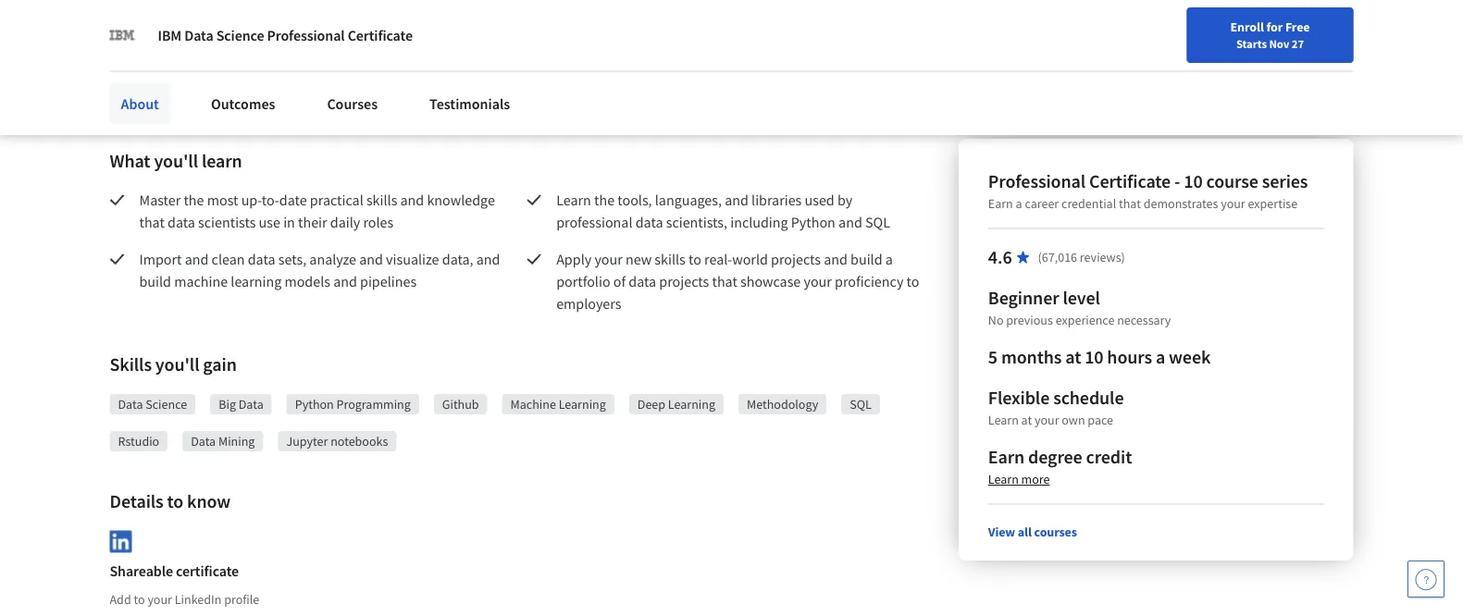 Task type: locate. For each thing, give the bounding box(es) containing it.
you'll up master
[[154, 149, 198, 173]]

python up jupyter
[[295, 396, 334, 413]]

at down experience
[[1066, 346, 1081, 369]]

0 vertical spatial sql
[[865, 213, 890, 231]]

1 earn from the top
[[988, 195, 1013, 212]]

0 vertical spatial learn
[[556, 191, 591, 209]]

sql up proficiency
[[865, 213, 890, 231]]

courses link
[[316, 83, 389, 124]]

1 horizontal spatial projects
[[771, 250, 821, 268]]

at
[[1066, 346, 1081, 369], [1021, 412, 1032, 429]]

starts
[[1236, 36, 1267, 51]]

machine
[[174, 272, 228, 291]]

(67,016
[[1038, 249, 1077, 266]]

1 vertical spatial science
[[146, 396, 187, 413]]

build
[[851, 250, 883, 268], [139, 272, 171, 291]]

science up outcomes 'link'
[[216, 26, 264, 44]]

-
[[1175, 170, 1180, 193]]

data down master
[[168, 213, 195, 231]]

a left career
[[1016, 195, 1022, 212]]

real-
[[704, 250, 732, 268]]

data up learning
[[248, 250, 275, 268]]

0 horizontal spatial professional
[[267, 26, 345, 44]]

2 learning from the left
[[668, 396, 715, 413]]

view all courses link
[[988, 524, 1077, 541]]

that down "real-" at the top of page
[[712, 272, 738, 291]]

2 horizontal spatial a
[[1156, 346, 1166, 369]]

1 horizontal spatial that
[[712, 272, 738, 291]]

earn inside professional certificate - 10 course series earn a career credential that demonstrates your expertise
[[988, 195, 1013, 212]]

series
[[1262, 170, 1308, 193]]

1 vertical spatial at
[[1021, 412, 1032, 429]]

shareable
[[110, 562, 173, 581]]

projects down "real-" at the top of page
[[659, 272, 709, 291]]

your
[[1221, 195, 1246, 212], [595, 250, 623, 268], [804, 272, 832, 291], [1035, 412, 1059, 429], [148, 591, 172, 608]]

github
[[442, 396, 479, 413]]

learning
[[559, 396, 606, 413], [668, 396, 715, 413]]

earn up the learn more link on the right bottom of the page
[[988, 446, 1025, 469]]

portfolio
[[556, 272, 610, 291]]

analyze
[[309, 250, 356, 268]]

learn left more
[[988, 471, 1019, 488]]

python down used
[[791, 213, 836, 231]]

2 about from the top
[[121, 94, 159, 113]]

a inside apply your new skills to real-world projects and build a portfolio of data projects that showcase your proficiency to employers
[[886, 250, 893, 268]]

that inside apply your new skills to real-world projects and build a portfolio of data projects that showcase your proficiency to employers
[[712, 272, 738, 291]]

at inside flexible schedule learn at your own pace
[[1021, 412, 1032, 429]]

1 horizontal spatial a
[[1016, 195, 1022, 212]]

use
[[259, 213, 280, 231]]

details
[[110, 490, 163, 513]]

learning right machine on the bottom left of page
[[559, 396, 606, 413]]

1 horizontal spatial professional
[[988, 170, 1086, 193]]

1 horizontal spatial build
[[851, 250, 883, 268]]

programming
[[337, 396, 411, 413]]

1 horizontal spatial 10
[[1184, 170, 1203, 193]]

2 earn from the top
[[988, 446, 1025, 469]]

1 vertical spatial professional
[[988, 170, 1086, 193]]

certificate up courses link at the top of the page
[[348, 26, 413, 44]]

earn left career
[[988, 195, 1013, 212]]

what
[[110, 149, 150, 173]]

a
[[1016, 195, 1022, 212], [886, 250, 893, 268], [1156, 346, 1166, 369]]

the inside the master the most up-to-date practical skills and knowledge that data scientists use in their daily roles
[[184, 191, 204, 209]]

build down import
[[139, 272, 171, 291]]

skills inside the master the most up-to-date practical skills and knowledge that data scientists use in their daily roles
[[366, 191, 397, 209]]

about for 1st about link from the bottom of the page
[[121, 94, 159, 113]]

1 horizontal spatial science
[[216, 26, 264, 44]]

1 about from the top
[[121, 76, 159, 94]]

1 vertical spatial build
[[139, 272, 171, 291]]

that down master
[[139, 213, 165, 231]]

that inside the master the most up-to-date practical skills and knowledge that data scientists use in their daily roles
[[139, 213, 165, 231]]

gain
[[203, 353, 237, 376]]

1 vertical spatial certificate
[[1089, 170, 1171, 193]]

about link up what
[[110, 83, 170, 124]]

1 vertical spatial learn
[[988, 412, 1019, 429]]

0 vertical spatial projects
[[771, 250, 821, 268]]

projects
[[771, 250, 821, 268], [659, 272, 709, 291]]

0 horizontal spatial python
[[295, 396, 334, 413]]

learn
[[202, 149, 242, 173]]

and left the knowledge at the top left of the page
[[400, 191, 424, 209]]

a up proficiency
[[886, 250, 893, 268]]

sql
[[865, 213, 890, 231], [850, 396, 872, 413]]

0 vertical spatial python
[[791, 213, 836, 231]]

0 horizontal spatial skills
[[366, 191, 397, 209]]

0 vertical spatial earn
[[988, 195, 1013, 212]]

0 horizontal spatial certificate
[[348, 26, 413, 44]]

learn
[[556, 191, 591, 209], [988, 412, 1019, 429], [988, 471, 1019, 488]]

professional up career
[[988, 170, 1086, 193]]

sql right 'methodology'
[[850, 396, 872, 413]]

and right the data,
[[476, 250, 500, 268]]

professional certificate - 10 course series earn a career credential that demonstrates your expertise
[[988, 170, 1308, 212]]

degree
[[1028, 446, 1083, 469]]

your inside professional certificate - 10 course series earn a career credential that demonstrates your expertise
[[1221, 195, 1246, 212]]

0 horizontal spatial projects
[[659, 272, 709, 291]]

flexible schedule learn at your own pace
[[988, 386, 1124, 429]]

0 horizontal spatial the
[[184, 191, 204, 209]]

most
[[207, 191, 238, 209]]

0 vertical spatial 10
[[1184, 170, 1203, 193]]

1 vertical spatial 10
[[1085, 346, 1104, 369]]

import
[[139, 250, 182, 268]]

all
[[1018, 524, 1032, 541]]

data down new
[[629, 272, 656, 291]]

1 horizontal spatial the
[[594, 191, 615, 209]]

the for learn
[[594, 191, 615, 209]]

clean
[[212, 250, 245, 268]]

1 vertical spatial that
[[139, 213, 165, 231]]

0 horizontal spatial build
[[139, 272, 171, 291]]

None search field
[[264, 12, 708, 49]]

learning for deep learning
[[668, 396, 715, 413]]

1 horizontal spatial certificate
[[1089, 170, 1171, 193]]

0 horizontal spatial science
[[146, 396, 187, 413]]

1 horizontal spatial python
[[791, 213, 836, 231]]

your down 'course'
[[1221, 195, 1246, 212]]

build inside apply your new skills to real-world projects and build a portfolio of data projects that showcase your proficiency to employers
[[851, 250, 883, 268]]

skills
[[110, 353, 152, 376]]

used
[[805, 191, 835, 209]]

0 vertical spatial science
[[216, 26, 264, 44]]

and
[[400, 191, 424, 209], [725, 191, 749, 209], [839, 213, 862, 231], [185, 250, 209, 268], [359, 250, 383, 268], [476, 250, 500, 268], [824, 250, 848, 268], [333, 272, 357, 291]]

5
[[988, 346, 998, 369]]

0 vertical spatial certificate
[[348, 26, 413, 44]]

mining
[[218, 433, 255, 450]]

you'll for what
[[154, 149, 198, 173]]

about for second about link from the bottom of the page
[[121, 76, 159, 94]]

and down analyze
[[333, 272, 357, 291]]

skills right new
[[655, 250, 686, 268]]

build up proficiency
[[851, 250, 883, 268]]

the for master
[[184, 191, 204, 209]]

you'll for skills
[[155, 353, 199, 376]]

1 vertical spatial projects
[[659, 272, 709, 291]]

2 vertical spatial a
[[1156, 346, 1166, 369]]

science
[[216, 26, 264, 44], [146, 396, 187, 413]]

the left the 'most'
[[184, 191, 204, 209]]

0 horizontal spatial a
[[886, 250, 893, 268]]

a left week at the bottom
[[1156, 346, 1166, 369]]

0 horizontal spatial 10
[[1085, 346, 1104, 369]]

machine learning
[[511, 396, 606, 413]]

professional
[[556, 213, 633, 231]]

0 vertical spatial skills
[[366, 191, 397, 209]]

science down 'skills you'll gain'
[[146, 396, 187, 413]]

1 vertical spatial python
[[295, 396, 334, 413]]

10 inside professional certificate - 10 course series earn a career credential that demonstrates your expertise
[[1184, 170, 1203, 193]]

no
[[988, 312, 1004, 329]]

skills up roles
[[366, 191, 397, 209]]

data down tools,
[[636, 213, 663, 231]]

jupyter
[[286, 433, 328, 450]]

rstudio
[[118, 433, 159, 450]]

more
[[1021, 471, 1050, 488]]

2 the from the left
[[594, 191, 615, 209]]

the
[[184, 191, 204, 209], [594, 191, 615, 209]]

about down ibm image
[[121, 76, 159, 94]]

1 horizontal spatial at
[[1066, 346, 1081, 369]]

expertise
[[1248, 195, 1298, 212]]

1 vertical spatial a
[[886, 250, 893, 268]]

python
[[791, 213, 836, 231], [295, 396, 334, 413]]

1 horizontal spatial skills
[[655, 250, 686, 268]]

professional up courses link at the top of the page
[[267, 26, 345, 44]]

0 vertical spatial that
[[1119, 195, 1141, 212]]

data inside apply your new skills to real-world projects and build a portfolio of data projects that showcase your proficiency to employers
[[629, 272, 656, 291]]

your left own
[[1035, 412, 1059, 429]]

10 right -
[[1184, 170, 1203, 193]]

learn inside learn the tools, languages, and libraries used by professional data scientists, including python and sql
[[556, 191, 591, 209]]

proficiency
[[835, 272, 904, 291]]

1 the from the left
[[184, 191, 204, 209]]

you'll left gain in the bottom left of the page
[[155, 353, 199, 376]]

learning right deep
[[668, 396, 715, 413]]

that
[[1119, 195, 1141, 212], [139, 213, 165, 231], [712, 272, 738, 291]]

1 horizontal spatial learning
[[668, 396, 715, 413]]

about up what
[[121, 94, 159, 113]]

that inside professional certificate - 10 course series earn a career credential that demonstrates your expertise
[[1119, 195, 1141, 212]]

your up of
[[595, 250, 623, 268]]

0 vertical spatial a
[[1016, 195, 1022, 212]]

data inside learn the tools, languages, and libraries used by professional data scientists, including python and sql
[[636, 213, 663, 231]]

showcase
[[740, 272, 801, 291]]

2 vertical spatial learn
[[988, 471, 1019, 488]]

for
[[1267, 19, 1283, 35]]

projects up showcase
[[771, 250, 821, 268]]

0 horizontal spatial at
[[1021, 412, 1032, 429]]

and up proficiency
[[824, 250, 848, 268]]

about
[[121, 76, 159, 94], [121, 94, 159, 113]]

and inside the master the most up-to-date practical skills and knowledge that data scientists use in their daily roles
[[400, 191, 424, 209]]

0 horizontal spatial learning
[[559, 396, 606, 413]]

0 vertical spatial at
[[1066, 346, 1081, 369]]

10 left hours
[[1085, 346, 1104, 369]]

testimonials link
[[418, 83, 521, 124]]

1 learning from the left
[[559, 396, 606, 413]]

10 for at
[[1085, 346, 1104, 369]]

about link down ibm image
[[110, 65, 170, 106]]

menu item
[[1075, 19, 1194, 79]]

up-
[[241, 191, 262, 209]]

2 vertical spatial that
[[712, 272, 738, 291]]

profile
[[224, 591, 259, 608]]

1 vertical spatial you'll
[[155, 353, 199, 376]]

scientists,
[[666, 213, 728, 231]]

0 horizontal spatial that
[[139, 213, 165, 231]]

skills inside apply your new skills to real-world projects and build a portfolio of data projects that showcase your proficiency to employers
[[655, 250, 686, 268]]

data right ibm
[[184, 26, 213, 44]]

1 vertical spatial skills
[[655, 250, 686, 268]]

learn down flexible
[[988, 412, 1019, 429]]

learn up professional at the top
[[556, 191, 591, 209]]

0 vertical spatial you'll
[[154, 149, 198, 173]]

2 horizontal spatial that
[[1119, 195, 1141, 212]]

that right credential
[[1119, 195, 1141, 212]]

outcomes link
[[200, 83, 286, 124]]

the inside learn the tools, languages, and libraries used by professional data scientists, including python and sql
[[594, 191, 615, 209]]

1 vertical spatial earn
[[988, 446, 1025, 469]]

the up professional at the top
[[594, 191, 615, 209]]

0 vertical spatial build
[[851, 250, 883, 268]]

outcomes
[[211, 94, 275, 113]]

courses
[[327, 94, 378, 113]]

professional inside professional certificate - 10 course series earn a career credential that demonstrates your expertise
[[988, 170, 1086, 193]]

at down flexible
[[1021, 412, 1032, 429]]

libraries
[[752, 191, 802, 209]]

skills
[[366, 191, 397, 209], [655, 250, 686, 268]]

earn inside the earn degree credit learn more
[[988, 446, 1025, 469]]

certificate up credential
[[1089, 170, 1171, 193]]

testimonials
[[430, 94, 510, 113]]

data
[[184, 26, 213, 44], [118, 396, 143, 413], [239, 396, 264, 413], [191, 433, 216, 450]]

certificate inside professional certificate - 10 course series earn a career credential that demonstrates your expertise
[[1089, 170, 1171, 193]]



Task type: vqa. For each thing, say whether or not it's contained in the screenshot.
Learn inside LEARN THE TOOLS, LANGUAGES, AND LIBRARIES USED BY PROFESSIONAL DATA SCIENTISTS, INCLUDING PYTHON AND SQL
yes



Task type: describe. For each thing, give the bounding box(es) containing it.
help center image
[[1415, 568, 1437, 591]]

previous
[[1006, 312, 1053, 329]]

what you'll learn
[[110, 149, 242, 173]]

python programming
[[295, 396, 411, 413]]

details to know
[[110, 490, 231, 513]]

big
[[219, 396, 236, 413]]

ibm
[[158, 26, 182, 44]]

coursera image
[[22, 15, 140, 45]]

data inside import and clean data sets, analyze and visualize data, and build machine learning models and pipelines
[[248, 250, 275, 268]]

learning for machine learning
[[559, 396, 606, 413]]

in
[[283, 213, 295, 231]]

and up machine
[[185, 250, 209, 268]]

that for master
[[139, 213, 165, 231]]

4.6
[[988, 246, 1012, 269]]

skills you'll gain
[[110, 353, 237, 376]]

1 vertical spatial sql
[[850, 396, 872, 413]]

to-
[[262, 191, 279, 209]]

view
[[988, 524, 1015, 541]]

to right proficiency
[[907, 272, 920, 291]]

free
[[1286, 19, 1310, 35]]

big data
[[219, 396, 264, 413]]

data left mining
[[191, 433, 216, 450]]

own
[[1062, 412, 1085, 429]]

earn degree credit learn more
[[988, 446, 1132, 488]]

experience
[[1056, 312, 1115, 329]]

methodology
[[747, 396, 818, 413]]

sets,
[[278, 250, 307, 268]]

1 about link from the top
[[110, 65, 170, 106]]

show notifications image
[[1213, 23, 1236, 45]]

to left "real-" at the top of page
[[689, 250, 701, 268]]

visualize
[[386, 250, 439, 268]]

week
[[1169, 346, 1211, 369]]

shareable certificate
[[110, 562, 239, 581]]

scientists
[[198, 213, 256, 231]]

build inside import and clean data sets, analyze and visualize data, and build machine learning models and pipelines
[[139, 272, 171, 291]]

certificate
[[176, 562, 239, 581]]

new
[[626, 250, 652, 268]]

and up 'pipelines'
[[359, 250, 383, 268]]

pipelines
[[360, 272, 417, 291]]

master the most up-to-date practical skills and knowledge that data scientists use in their daily roles
[[139, 191, 498, 231]]

pace
[[1088, 412, 1114, 429]]

months
[[1001, 346, 1062, 369]]

0 vertical spatial professional
[[267, 26, 345, 44]]

apply your new skills to real-world projects and build a portfolio of data projects that showcase your proficiency to employers
[[556, 250, 922, 313]]

world
[[732, 250, 768, 268]]

notebooks
[[331, 433, 388, 450]]

level
[[1063, 286, 1100, 310]]

deep
[[638, 396, 666, 413]]

learn inside the earn degree credit learn more
[[988, 471, 1019, 488]]

languages,
[[655, 191, 722, 209]]

by
[[838, 191, 853, 209]]

know
[[187, 490, 231, 513]]

date
[[279, 191, 307, 209]]

view all courses
[[988, 524, 1077, 541]]

their
[[298, 213, 327, 231]]

including
[[730, 213, 788, 231]]

your down shareable certificate
[[148, 591, 172, 608]]

data right "big"
[[239, 396, 264, 413]]

10 for -
[[1184, 170, 1203, 193]]

to right add
[[134, 591, 145, 608]]

and down by
[[839, 213, 862, 231]]

learning
[[231, 272, 282, 291]]

roles
[[363, 213, 394, 231]]

knowledge
[[427, 191, 495, 209]]

data inside the master the most up-to-date practical skills and knowledge that data scientists use in their daily roles
[[168, 213, 195, 231]]

enroll for free starts nov 27
[[1231, 19, 1310, 51]]

to left know
[[167, 490, 183, 513]]

courses
[[1034, 524, 1077, 541]]

data,
[[442, 250, 474, 268]]

enroll
[[1231, 19, 1264, 35]]

and up including
[[725, 191, 749, 209]]

practical
[[310, 191, 363, 209]]

(67,016 reviews)
[[1038, 249, 1125, 266]]

add to your linkedin profile
[[110, 591, 259, 608]]

a inside professional certificate - 10 course series earn a career credential that demonstrates your expertise
[[1016, 195, 1022, 212]]

and inside apply your new skills to real-world projects and build a portfolio of data projects that showcase your proficiency to employers
[[824, 250, 848, 268]]

learn more link
[[988, 471, 1050, 488]]

data up rstudio
[[118, 396, 143, 413]]

5 months at 10 hours a week
[[988, 346, 1211, 369]]

credit
[[1086, 446, 1132, 469]]

python inside learn the tools, languages, and libraries used by professional data scientists, including python and sql
[[791, 213, 836, 231]]

credential
[[1062, 195, 1116, 212]]

sql inside learn the tools, languages, and libraries used by professional data scientists, including python and sql
[[865, 213, 890, 231]]

import and clean data sets, analyze and visualize data, and build machine learning models and pipelines
[[139, 250, 503, 291]]

linkedin
[[175, 591, 222, 608]]

deep learning
[[638, 396, 715, 413]]

apply
[[556, 250, 592, 268]]

flexible
[[988, 386, 1050, 410]]

learn the tools, languages, and libraries used by professional data scientists, including python and sql
[[556, 191, 890, 231]]

jupyter notebooks
[[286, 433, 388, 450]]

master
[[139, 191, 181, 209]]

data mining
[[191, 433, 255, 450]]

models
[[285, 272, 330, 291]]

tools,
[[618, 191, 652, 209]]

demonstrates
[[1144, 195, 1218, 212]]

learn inside flexible schedule learn at your own pace
[[988, 412, 1019, 429]]

machine
[[511, 396, 556, 413]]

ibm image
[[110, 22, 136, 48]]

2 about link from the top
[[110, 83, 170, 124]]

that for professional
[[1119, 195, 1141, 212]]

27
[[1292, 36, 1304, 51]]

reviews)
[[1080, 249, 1125, 266]]

necessary
[[1117, 312, 1171, 329]]

your inside flexible schedule learn at your own pace
[[1035, 412, 1059, 429]]

ibm data science professional certificate
[[158, 26, 413, 44]]

your right showcase
[[804, 272, 832, 291]]



